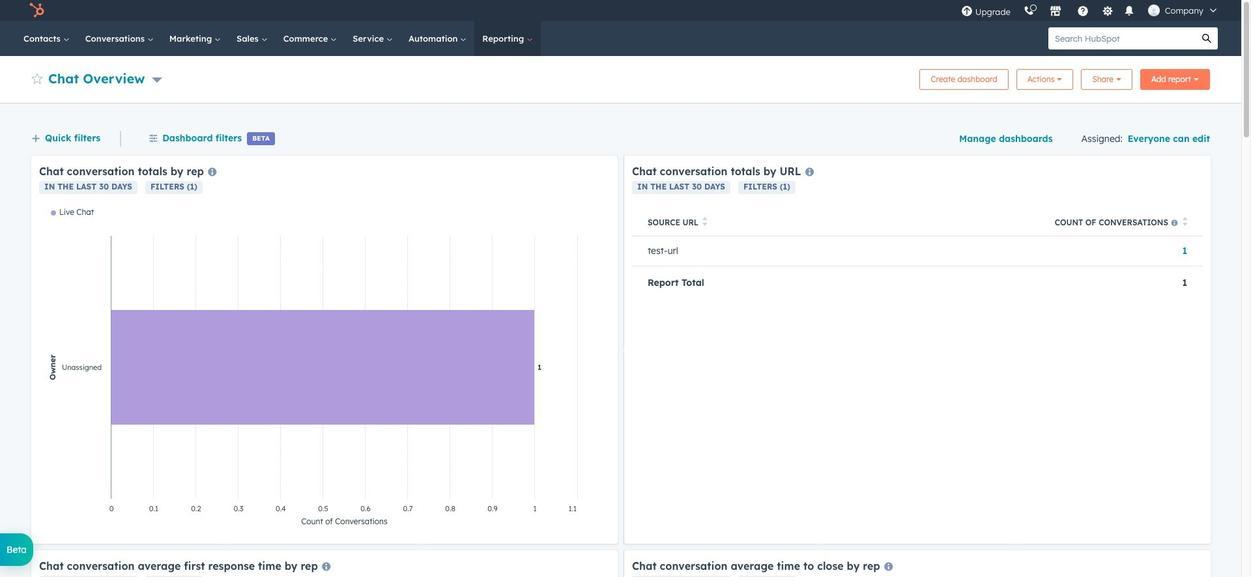 Task type: locate. For each thing, give the bounding box(es) containing it.
1 horizontal spatial press to sort. image
[[1183, 217, 1188, 226]]

1 press to sort. image from the left
[[703, 217, 708, 226]]

chat conversation totals by rep element
[[31, 156, 618, 544]]

chat conversation totals by url element
[[624, 156, 1211, 544]]

1 horizontal spatial press to sort. element
[[1183, 217, 1188, 228]]

press to sort. image
[[703, 217, 708, 226], [1183, 217, 1188, 226]]

marketplaces image
[[1050, 6, 1062, 18]]

0 horizontal spatial press to sort. image
[[703, 217, 708, 226]]

interactive chart image
[[39, 207, 610, 536]]

menu
[[955, 0, 1226, 21]]

press to sort. element
[[703, 217, 708, 228], [1183, 217, 1188, 228]]

1 press to sort. element from the left
[[703, 217, 708, 228]]

2 press to sort. image from the left
[[1183, 217, 1188, 226]]

banner
[[31, 65, 1211, 90]]

0 horizontal spatial press to sort. element
[[703, 217, 708, 228]]

chat conversation average time to close by rep element
[[624, 551, 1211, 578]]



Task type: vqa. For each thing, say whether or not it's contained in the screenshot.
when within Payout failed Get notified when a payout for your collected payments fails.
no



Task type: describe. For each thing, give the bounding box(es) containing it.
chat conversation average first response time by rep element
[[31, 551, 618, 578]]

press to sort. image for 2nd the press to sort. element from the right
[[703, 217, 708, 226]]

press to sort. image for first the press to sort. element from right
[[1183, 217, 1188, 226]]

Search HubSpot search field
[[1049, 27, 1196, 50]]

jacob simon image
[[1148, 5, 1160, 16]]

2 press to sort. element from the left
[[1183, 217, 1188, 228]]



